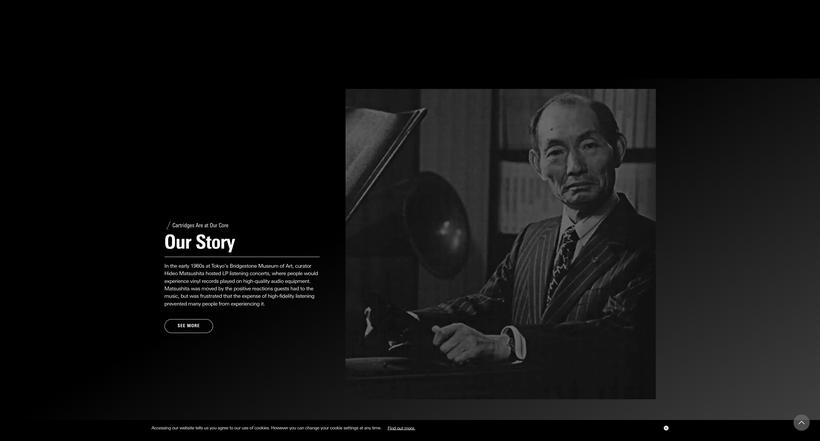 Task type: vqa. For each thing, say whether or not it's contained in the screenshot.
early
yes



Task type: describe. For each thing, give the bounding box(es) containing it.
the down positive
[[234, 293, 241, 299]]

out
[[397, 425, 403, 430]]

more.
[[404, 425, 416, 430]]

at inside in the early 1960s at tokyo's bridgestone museum of art, curator hideo matsushita hosted lp listening concerts, where people would experience vinyl records played on high-quality audio equipment. matsushita was moved by the positive reactions guests had to the music, but was frustrated that the expense of high-fidelity listening prevented many people from experiencing it.
[[206, 263, 210, 269]]

lp
[[222, 270, 228, 277]]

1 vertical spatial was
[[190, 293, 199, 299]]

arrow up image
[[799, 420, 805, 426]]

use
[[242, 425, 249, 430]]

curator
[[295, 263, 311, 269]]

the right in
[[170, 263, 177, 269]]

us
[[204, 425, 209, 430]]

2 vertical spatial of
[[250, 425, 253, 430]]

0 horizontal spatial people
[[202, 301, 218, 307]]

0 vertical spatial high-
[[243, 278, 255, 284]]

our story
[[164, 230, 235, 253]]

your
[[321, 425, 329, 430]]

core
[[219, 222, 229, 229]]

1 horizontal spatial listening
[[296, 293, 315, 299]]

1 vertical spatial our
[[164, 230, 191, 253]]

see
[[178, 323, 186, 329]]

agree
[[218, 425, 228, 430]]

fidelity
[[279, 293, 294, 299]]

frustrated
[[200, 293, 222, 299]]

are
[[196, 222, 203, 229]]

can
[[297, 425, 304, 430]]

equipment.
[[285, 278, 311, 284]]

music,
[[164, 293, 179, 299]]

that
[[223, 293, 232, 299]]

story
[[196, 230, 235, 253]]

however
[[271, 425, 288, 430]]

change
[[305, 425, 319, 430]]

the down equipment.
[[306, 286, 313, 292]]

guests
[[274, 286, 289, 292]]

would
[[304, 270, 318, 277]]

bridgestone
[[230, 263, 257, 269]]

0 vertical spatial of
[[280, 263, 284, 269]]

cartridges
[[173, 222, 194, 229]]

in the early 1960s at tokyo's bridgestone museum of art, curator hideo matsushita hosted lp listening concerts, where people would experience vinyl records played on high-quality audio equipment. matsushita was moved by the positive reactions guests had to the music, but was frustrated that the expense of high-fidelity listening prevented many people from experiencing it.
[[164, 263, 318, 307]]

1960s
[[191, 263, 204, 269]]

experience
[[164, 278, 189, 284]]

hideo
[[164, 270, 178, 277]]

1 vertical spatial matsushita
[[164, 286, 190, 292]]

0 horizontal spatial to
[[230, 425, 233, 430]]

1 our from the left
[[172, 425, 178, 430]]

experiencing
[[231, 301, 260, 307]]

played
[[220, 278, 235, 284]]

settings
[[344, 425, 359, 430]]

2 our from the left
[[234, 425, 241, 430]]

any
[[364, 425, 371, 430]]

cross image
[[665, 427, 667, 429]]

where
[[272, 270, 286, 277]]

expense
[[242, 293, 261, 299]]

0 vertical spatial our
[[210, 222, 218, 229]]

many
[[188, 301, 201, 307]]

time.
[[372, 425, 382, 430]]

more
[[187, 323, 200, 329]]

accessing our website tells us you agree to our use of cookies. however you can change your cookie settings at any time.
[[152, 425, 383, 430]]

see more button
[[164, 319, 213, 333]]



Task type: locate. For each thing, give the bounding box(es) containing it.
1 vertical spatial people
[[202, 301, 218, 307]]

high- right "on"
[[243, 278, 255, 284]]

find out more. link
[[383, 423, 420, 433]]

but
[[181, 293, 188, 299]]

2 horizontal spatial of
[[280, 263, 284, 269]]

0 horizontal spatial our
[[172, 425, 178, 430]]

at up hosted
[[206, 263, 210, 269]]

listening
[[230, 270, 249, 277], [296, 293, 315, 299]]

at left 'any'
[[360, 425, 363, 430]]

listening up "on"
[[230, 270, 249, 277]]

our
[[210, 222, 218, 229], [164, 230, 191, 253]]

our down cartridges
[[164, 230, 191, 253]]

tokyo's
[[211, 263, 228, 269]]

1 horizontal spatial our
[[234, 425, 241, 430]]

at right are
[[204, 222, 209, 229]]

0 horizontal spatial high-
[[243, 278, 255, 284]]

on
[[236, 278, 242, 284]]

0 vertical spatial at
[[204, 222, 209, 229]]

cookie
[[330, 425, 343, 430]]

1 horizontal spatial you
[[289, 425, 296, 430]]

1 vertical spatial high-
[[268, 293, 279, 299]]

from
[[219, 301, 230, 307]]

had
[[291, 286, 299, 292]]

1 horizontal spatial our
[[210, 222, 218, 229]]

was down vinyl
[[191, 286, 200, 292]]

of up it.
[[262, 293, 267, 299]]

our left website
[[172, 425, 178, 430]]

2 vertical spatial at
[[360, 425, 363, 430]]

the up that
[[225, 286, 232, 292]]

0 horizontal spatial you
[[210, 425, 217, 430]]

you left can
[[289, 425, 296, 430]]

quality
[[255, 278, 270, 284]]

our left use at left bottom
[[234, 425, 241, 430]]

to right had
[[300, 286, 305, 292]]

0 vertical spatial to
[[300, 286, 305, 292]]

at
[[204, 222, 209, 229], [206, 263, 210, 269], [360, 425, 363, 430]]

0 horizontal spatial of
[[250, 425, 253, 430]]

high- down guests
[[268, 293, 279, 299]]

accessing
[[152, 425, 171, 430]]

1 vertical spatial at
[[206, 263, 210, 269]]

art,
[[286, 263, 294, 269]]

in
[[164, 263, 169, 269]]

1 vertical spatial to
[[230, 425, 233, 430]]

1 horizontal spatial high-
[[268, 293, 279, 299]]

our
[[172, 425, 178, 430], [234, 425, 241, 430]]

reactions
[[252, 286, 273, 292]]

concerts,
[[250, 270, 271, 277]]

0 horizontal spatial listening
[[230, 270, 249, 277]]

to right "agree"
[[230, 425, 233, 430]]

matsushita down experience
[[164, 286, 190, 292]]

was up many on the left bottom of page
[[190, 293, 199, 299]]

to
[[300, 286, 305, 292], [230, 425, 233, 430]]

by
[[218, 286, 224, 292]]

1 vertical spatial of
[[262, 293, 267, 299]]

audio
[[271, 278, 284, 284]]

of left "art,"
[[280, 263, 284, 269]]

0 vertical spatial people
[[287, 270, 303, 277]]

people up equipment.
[[287, 270, 303, 277]]

prevented
[[164, 301, 187, 307]]

records
[[202, 278, 219, 284]]

cookies.
[[255, 425, 270, 430]]

1 vertical spatial listening
[[296, 293, 315, 299]]

0 vertical spatial matsushita
[[179, 270, 204, 277]]

hosted
[[206, 270, 221, 277]]

you right us
[[210, 425, 217, 430]]

website
[[180, 425, 194, 430]]

1 horizontal spatial of
[[262, 293, 267, 299]]

was
[[191, 286, 200, 292], [190, 293, 199, 299]]

1 horizontal spatial people
[[287, 270, 303, 277]]

people down frustrated at the bottom of page
[[202, 301, 218, 307]]

see more
[[178, 323, 200, 329]]

the
[[170, 263, 177, 269], [225, 286, 232, 292], [306, 286, 313, 292], [234, 293, 241, 299]]

positive
[[234, 286, 251, 292]]

find
[[388, 425, 396, 430]]

to inside in the early 1960s at tokyo's bridgestone museum of art, curator hideo matsushita hosted lp listening concerts, where people would experience vinyl records played on high-quality audio equipment. matsushita was moved by the positive reactions guests had to the music, but was frustrated that the expense of high-fidelity listening prevented many people from experiencing it.
[[300, 286, 305, 292]]

of right use at left bottom
[[250, 425, 253, 430]]

cartridges are at our core
[[173, 222, 229, 229]]

museum
[[258, 263, 279, 269]]

moved
[[202, 286, 217, 292]]

of
[[280, 263, 284, 269], [262, 293, 267, 299], [250, 425, 253, 430]]

2 you from the left
[[289, 425, 296, 430]]

find out more.
[[388, 425, 416, 430]]

early
[[179, 263, 189, 269]]

tells
[[195, 425, 203, 430]]

matsushita up vinyl
[[179, 270, 204, 277]]

0 horizontal spatial our
[[164, 230, 191, 253]]

it.
[[261, 301, 265, 307]]

matsushita
[[179, 270, 204, 277], [164, 286, 190, 292]]

vinyl
[[190, 278, 200, 284]]

people
[[287, 270, 303, 277], [202, 301, 218, 307]]

1 horizontal spatial to
[[300, 286, 305, 292]]

0 vertical spatial listening
[[230, 270, 249, 277]]

high-
[[243, 278, 255, 284], [268, 293, 279, 299]]

1 you from the left
[[210, 425, 217, 430]]

listening down had
[[296, 293, 315, 299]]

0 vertical spatial was
[[191, 286, 200, 292]]

our left core
[[210, 222, 218, 229]]

you
[[210, 425, 217, 430], [289, 425, 296, 430]]



